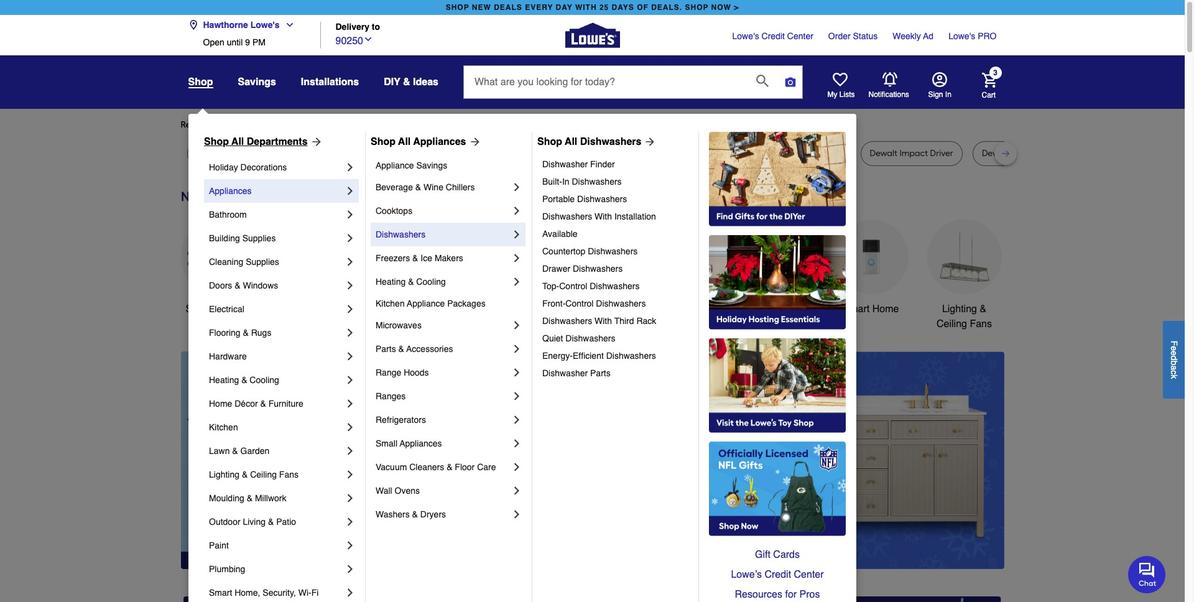 Task type: vqa. For each thing, say whether or not it's contained in the screenshot.
14
no



Task type: locate. For each thing, give the bounding box(es) containing it.
up to 40 percent off select vanities. plus get free local delivery on select vanities. image
[[402, 351, 1004, 569]]

1 tools from the left
[[393, 304, 416, 315]]

0 horizontal spatial parts
[[376, 344, 396, 354]]

shop for shop
[[188, 77, 213, 88]]

efficient
[[573, 351, 604, 361]]

portable
[[542, 194, 575, 204]]

2 with from the top
[[595, 316, 612, 326]]

appliance up beverage
[[376, 160, 414, 170]]

driver for impact driver bit
[[526, 148, 550, 159]]

vacuum cleaners & floor care
[[376, 462, 496, 472]]

e up b
[[1170, 351, 1179, 356]]

supplies for building supplies
[[242, 233, 276, 243]]

2 shop from the left
[[371, 136, 396, 147]]

shop
[[446, 3, 469, 12], [685, 3, 709, 12]]

driver down the my at the right top of the page
[[818, 148, 841, 159]]

chevron right image for home décor & furniture
[[344, 398, 356, 410]]

gift cards
[[755, 549, 800, 561]]

lowe's
[[251, 20, 280, 30], [733, 31, 759, 41], [949, 31, 976, 41]]

more suggestions for you
[[318, 119, 419, 130]]

savings down dewalt bit set
[[416, 160, 447, 170]]

electrical link
[[209, 297, 344, 321]]

heating & cooling link down makers
[[376, 270, 511, 294]]

chevron right image for washers & dryers
[[511, 508, 523, 521]]

up to 35 percent off select small appliances. image
[[463, 596, 722, 602]]

2 set from the left
[[619, 148, 632, 159]]

1 vertical spatial center
[[794, 569, 824, 580]]

lowe's inside lowe's pro link
[[949, 31, 976, 41]]

bathroom link
[[209, 203, 344, 226], [741, 220, 815, 317]]

1 vertical spatial cooling
[[250, 375, 279, 385]]

plumbing
[[209, 564, 245, 574]]

you up shop all appliances
[[404, 119, 419, 130]]

0 horizontal spatial lowe's
[[251, 20, 280, 30]]

lighting inside lighting & ceiling fans
[[942, 304, 977, 315]]

center for lowe's credit center
[[794, 569, 824, 580]]

kitchen for kitchen faucets
[[556, 304, 589, 315]]

cart
[[982, 91, 996, 99]]

christmas
[[476, 304, 520, 315]]

1 vertical spatial outdoor
[[209, 517, 240, 527]]

in right sign
[[945, 90, 952, 99]]

1 horizontal spatial you
[[404, 119, 419, 130]]

0 horizontal spatial lighting & ceiling fans
[[209, 470, 299, 480]]

1 vertical spatial heating & cooling link
[[209, 368, 344, 392]]

recommended
[[181, 119, 241, 130]]

chevron right image for building supplies
[[344, 232, 356, 244]]

0 vertical spatial heating & cooling
[[376, 277, 446, 287]]

0 vertical spatial heating & cooling link
[[376, 270, 511, 294]]

1 vertical spatial parts
[[590, 368, 611, 378]]

3 drill from the left
[[744, 148, 759, 159]]

ceiling
[[937, 318, 967, 330], [250, 470, 277, 480]]

1 horizontal spatial heating & cooling link
[[376, 270, 511, 294]]

heating & cooling for chevron right icon related to heating & cooling
[[376, 277, 446, 287]]

outdoor down moulding
[[209, 517, 240, 527]]

rack
[[637, 316, 657, 326]]

None search field
[[463, 65, 803, 110]]

2 drill from the left
[[590, 148, 605, 159]]

days
[[612, 3, 634, 12]]

supplies up windows
[[246, 257, 279, 267]]

shop all appliances link
[[371, 134, 481, 149]]

1 dishwasher from the top
[[542, 159, 588, 169]]

1 horizontal spatial outdoor
[[649, 304, 685, 315]]

credit for lowe's
[[762, 31, 785, 41]]

chevron right image for outdoor living & patio
[[344, 516, 356, 528]]

visit the lowe's toy shop. image
[[709, 338, 846, 433]]

outdoor inside the "outdoor living & patio" link
[[209, 517, 240, 527]]

1 vertical spatial smart
[[209, 588, 232, 598]]

0 horizontal spatial for
[[281, 119, 292, 130]]

decorations down christmas
[[471, 318, 525, 330]]

0 vertical spatial lighting & ceiling fans
[[937, 304, 992, 330]]

0 horizontal spatial bathroom
[[209, 210, 247, 220]]

1 horizontal spatial decorations
[[471, 318, 525, 330]]

chevron right image for electrical
[[344, 303, 356, 315]]

control
[[559, 281, 587, 291], [566, 299, 594, 309]]

hardware
[[209, 351, 247, 361]]

floor
[[455, 462, 475, 472]]

beverage
[[376, 182, 413, 192]]

shop these last-minute gifts. $99 or less. quantities are limited and won't last. image
[[181, 351, 382, 569]]

1 dewalt from the left
[[196, 148, 224, 159]]

arrow right image for shop all dishwashers
[[642, 136, 657, 148]]

dishwasher for dishwasher parts
[[542, 368, 588, 378]]

scroll to item #4 image
[[729, 547, 759, 552]]

diy & ideas
[[384, 77, 439, 88]]

heating down freezers
[[376, 277, 406, 287]]

with down portable dishwashers link
[[595, 212, 612, 221]]

0 horizontal spatial heating
[[209, 375, 239, 385]]

outdoor up equipment
[[649, 304, 685, 315]]

shop left electrical
[[186, 304, 209, 315]]

1 horizontal spatial arrow right image
[[981, 460, 994, 473]]

0 horizontal spatial ceiling
[[250, 470, 277, 480]]

0 horizontal spatial impact
[[496, 148, 524, 159]]

4 drill from the left
[[1012, 148, 1027, 159]]

appliance savings
[[376, 160, 447, 170]]

kitchen up dishwashers with third rack
[[556, 304, 589, 315]]

flooring & rugs link
[[209, 321, 344, 345]]

outdoor for outdoor tools & equipment
[[649, 304, 685, 315]]

finder
[[590, 159, 615, 169]]

shop down more suggestions for you link
[[371, 136, 396, 147]]

with down the faucets at the bottom of page
[[595, 316, 612, 326]]

for up shop all appliances
[[391, 119, 403, 130]]

with for installation
[[595, 212, 612, 221]]

shop down open at the top left of page
[[188, 77, 213, 88]]

1 bit from the left
[[374, 148, 384, 159]]

0 horizontal spatial cooling
[[250, 375, 279, 385]]

1 impact from the left
[[496, 148, 524, 159]]

dewalt for dewalt bit set
[[412, 148, 440, 159]]

2 horizontal spatial shop
[[537, 136, 562, 147]]

arrow right image down more
[[308, 136, 323, 148]]

dishwashers up dishwasher parts link on the bottom of page
[[606, 351, 656, 361]]

impact driver
[[788, 148, 841, 159]]

1 arrow right image from the left
[[308, 136, 323, 148]]

holiday decorations link
[[209, 156, 344, 179]]

front-
[[542, 299, 566, 309]]

lowe's home improvement lists image
[[833, 72, 848, 87]]

dewalt for dewalt impact driver
[[870, 148, 898, 159]]

chevron right image for hardware
[[344, 350, 356, 363]]

2 horizontal spatial impact
[[900, 148, 928, 159]]

shop for shop all departments
[[204, 136, 229, 147]]

appliances up arrow left image
[[400, 439, 442, 449]]

beverage & wine chillers link
[[376, 175, 511, 199]]

outdoor tools & equipment link
[[647, 220, 722, 332]]

appliances
[[413, 136, 466, 147], [209, 186, 252, 196], [400, 439, 442, 449]]

dishwashers up third
[[596, 299, 646, 309]]

1 horizontal spatial cooling
[[416, 277, 446, 287]]

parts & accessories
[[376, 344, 453, 354]]

dishwasher down energy-
[[542, 368, 588, 378]]

every
[[525, 3, 553, 12]]

2 vertical spatial appliances
[[400, 439, 442, 449]]

1 you from the left
[[294, 119, 309, 130]]

sign in
[[928, 90, 952, 99]]

you for recommended searches for you
[[294, 119, 309, 130]]

drawer dishwashers
[[542, 264, 623, 274]]

chevron right image for lighting & ceiling fans
[[344, 468, 356, 481]]

range hoods link
[[376, 361, 511, 384]]

0 horizontal spatial arrow right image
[[466, 136, 481, 148]]

driver down 'sign in'
[[930, 148, 954, 159]]

control inside front-control dishwashers link
[[566, 299, 594, 309]]

1 vertical spatial lighting & ceiling fans link
[[209, 463, 344, 486]]

heating down hardware
[[209, 375, 239, 385]]

& inside the outdoor tools & equipment
[[714, 304, 720, 315]]

new
[[472, 3, 491, 12]]

0 horizontal spatial shop
[[446, 3, 469, 12]]

1 driver from the left
[[526, 148, 550, 159]]

cooling up kitchen appliance packages
[[416, 277, 446, 287]]

0 vertical spatial credit
[[762, 31, 785, 41]]

5 dewalt from the left
[[714, 148, 742, 159]]

with
[[575, 3, 597, 12]]

gift
[[755, 549, 771, 561]]

location image
[[188, 20, 198, 30]]

ideas
[[413, 77, 439, 88]]

weekly ad
[[893, 31, 934, 41]]

0 vertical spatial with
[[595, 212, 612, 221]]

outdoor inside the outdoor tools & equipment
[[649, 304, 685, 315]]

all up appliance savings
[[398, 136, 411, 147]]

4 dewalt from the left
[[412, 148, 440, 159]]

arrow right image
[[466, 136, 481, 148], [981, 460, 994, 473]]

chevron right image for plumbing
[[344, 563, 356, 575]]

1 horizontal spatial smart
[[843, 304, 870, 315]]

new deals every day during 25 days of deals image
[[181, 186, 1004, 207]]

bathroom
[[209, 210, 247, 220], [756, 304, 800, 315]]

shop all departments link
[[204, 134, 323, 149]]

driver up built-
[[526, 148, 550, 159]]

1 vertical spatial credit
[[765, 569, 791, 580]]

chevron right image for freezers & ice makers
[[511, 252, 523, 264]]

all up dishwasher finder
[[565, 136, 577, 147]]

center up the pros
[[794, 569, 824, 580]]

home inside home décor & furniture link
[[209, 399, 232, 409]]

1 vertical spatial decorations
[[471, 318, 525, 330]]

1 horizontal spatial tools
[[688, 304, 711, 315]]

drawer dishwashers link
[[542, 260, 690, 277]]

dishwashers up available
[[542, 212, 592, 221]]

lowe's down >
[[733, 31, 759, 41]]

arrow right image inside shop all appliances link
[[466, 136, 481, 148]]

kitchen up lawn
[[209, 422, 238, 432]]

third
[[614, 316, 634, 326]]

kitchen up microwaves
[[376, 299, 405, 309]]

5 bit from the left
[[1029, 148, 1039, 159]]

1 horizontal spatial bathroom link
[[741, 220, 815, 317]]

0 vertical spatial bathroom
[[209, 210, 247, 220]]

1 set from the left
[[454, 148, 467, 159]]

0 horizontal spatial in
[[562, 177, 570, 187]]

credit inside 'link'
[[765, 569, 791, 580]]

0 vertical spatial outdoor
[[649, 304, 685, 315]]

2 horizontal spatial kitchen
[[556, 304, 589, 315]]

all left deals
[[211, 304, 222, 315]]

0 vertical spatial cooling
[[416, 277, 446, 287]]

shop for shop all appliances
[[371, 136, 396, 147]]

3 dewalt from the left
[[327, 148, 355, 159]]

smart for smart home
[[843, 304, 870, 315]]

0 vertical spatial arrow right image
[[466, 136, 481, 148]]

0 vertical spatial savings
[[238, 77, 276, 88]]

1 e from the top
[[1170, 346, 1179, 351]]

Search Query text field
[[464, 66, 746, 98]]

of
[[637, 3, 649, 12]]

heating & cooling link up furniture
[[209, 368, 344, 392]]

cooling up home décor & furniture
[[250, 375, 279, 385]]

control down drawer dishwashers
[[559, 281, 587, 291]]

control down top-control dishwashers
[[566, 299, 594, 309]]

suggestions
[[341, 119, 389, 130]]

3 shop from the left
[[537, 136, 562, 147]]

notifications
[[869, 90, 909, 99]]

cooktops
[[376, 206, 413, 216]]

0 horizontal spatial lighting & ceiling fans link
[[209, 463, 344, 486]]

0 vertical spatial ceiling
[[937, 318, 967, 330]]

1 horizontal spatial shop
[[371, 136, 396, 147]]

0 horizontal spatial shop
[[204, 136, 229, 147]]

1 shop from the left
[[204, 136, 229, 147]]

dewalt for dewalt drill bit
[[327, 148, 355, 159]]

arrow right image inside shop all departments link
[[308, 136, 323, 148]]

7 dewalt from the left
[[982, 148, 1010, 159]]

f e e d b a c k button
[[1163, 321, 1185, 399]]

in inside button
[[945, 90, 952, 99]]

0 vertical spatial shop
[[188, 77, 213, 88]]

home décor & furniture
[[209, 399, 303, 409]]

control for top-
[[559, 281, 587, 291]]

built-in dishwashers
[[542, 177, 622, 187]]

more suggestions for you link
[[318, 119, 429, 131]]

1 with from the top
[[595, 212, 612, 221]]

credit up search icon on the top right of the page
[[762, 31, 785, 41]]

0 vertical spatial in
[[945, 90, 952, 99]]

0 vertical spatial smart
[[843, 304, 870, 315]]

cooling for chevron right icon related to heating & cooling
[[416, 277, 446, 287]]

parts down energy-efficient dishwashers
[[590, 368, 611, 378]]

quiet
[[542, 333, 563, 343]]

0 vertical spatial supplies
[[242, 233, 276, 243]]

for up departments
[[281, 119, 292, 130]]

impact for impact driver bit
[[496, 148, 524, 159]]

supplies
[[242, 233, 276, 243], [246, 257, 279, 267]]

dewalt for dewalt
[[196, 148, 224, 159]]

you left more
[[294, 119, 309, 130]]

for left the pros
[[785, 589, 797, 600]]

in up portable
[[562, 177, 570, 187]]

arrow right image inside shop all dishwashers link
[[642, 136, 657, 148]]

2 driver from the left
[[818, 148, 841, 159]]

dishwasher up built-
[[542, 159, 588, 169]]

1 horizontal spatial set
[[619, 148, 632, 159]]

cleaning supplies link
[[209, 250, 344, 274]]

0 vertical spatial home
[[873, 304, 899, 315]]

smart for smart home, security, wi-fi
[[209, 588, 232, 598]]

arrow right image
[[308, 136, 323, 148], [642, 136, 657, 148]]

control inside top-control dishwashers link
[[559, 281, 587, 291]]

you inside more suggestions for you link
[[404, 119, 419, 130]]

countertop dishwashers link
[[542, 243, 690, 260]]

lowe's
[[731, 569, 762, 580]]

25
[[600, 3, 609, 12]]

chevron right image for holiday decorations
[[344, 161, 356, 174]]

cleaning supplies
[[209, 257, 279, 267]]

diy & ideas button
[[384, 71, 439, 93]]

1 horizontal spatial shop
[[685, 3, 709, 12]]

e up d
[[1170, 346, 1179, 351]]

dishwashers
[[580, 136, 642, 147], [572, 177, 622, 187], [577, 194, 627, 204], [542, 212, 592, 221], [376, 230, 426, 240], [588, 246, 638, 256], [573, 264, 623, 274], [590, 281, 640, 291], [596, 299, 646, 309], [542, 316, 592, 326], [566, 333, 616, 343], [606, 351, 656, 361]]

0 horizontal spatial kitchen
[[209, 422, 238, 432]]

chevron right image
[[511, 252, 523, 264], [344, 256, 356, 268], [344, 279, 356, 292], [511, 343, 523, 355], [511, 366, 523, 379], [344, 374, 356, 386], [344, 398, 356, 410], [511, 414, 523, 426], [344, 421, 356, 434], [344, 445, 356, 457], [511, 485, 523, 497], [344, 563, 356, 575]]

dishwashers down finder
[[572, 177, 622, 187]]

open until 9 pm
[[203, 37, 266, 47]]

dishwasher finder
[[542, 159, 615, 169]]

0 horizontal spatial fans
[[279, 470, 299, 480]]

1 horizontal spatial bathroom
[[756, 304, 800, 315]]

e
[[1170, 346, 1179, 351], [1170, 351, 1179, 356]]

center left order at the top of the page
[[787, 31, 814, 41]]

dishwasher finder link
[[542, 156, 690, 173]]

0 horizontal spatial tools
[[393, 304, 416, 315]]

6 dewalt from the left
[[870, 148, 898, 159]]

chevron right image for smart home, security, wi-fi
[[344, 587, 356, 599]]

2 impact from the left
[[788, 148, 816, 159]]

tools up equipment
[[688, 304, 711, 315]]

1 horizontal spatial arrow right image
[[642, 136, 657, 148]]

2 tools from the left
[[688, 304, 711, 315]]

1 horizontal spatial ceiling
[[937, 318, 967, 330]]

center inside 'link'
[[794, 569, 824, 580]]

ceiling inside lighting & ceiling fans
[[937, 318, 967, 330]]

chevron right image
[[344, 161, 356, 174], [511, 181, 523, 193], [344, 185, 356, 197], [511, 205, 523, 217], [344, 208, 356, 221], [511, 228, 523, 241], [344, 232, 356, 244], [511, 276, 523, 288], [344, 303, 356, 315], [511, 319, 523, 332], [344, 327, 356, 339], [344, 350, 356, 363], [511, 390, 523, 402], [511, 437, 523, 450], [511, 461, 523, 473], [344, 468, 356, 481], [344, 492, 356, 505], [511, 508, 523, 521], [344, 516, 356, 528], [344, 539, 356, 552], [344, 587, 356, 599]]

set for drill bit set
[[619, 148, 632, 159]]

supplies up cleaning supplies
[[242, 233, 276, 243]]

3 bit from the left
[[552, 148, 562, 159]]

1 vertical spatial dishwasher
[[542, 368, 588, 378]]

0 horizontal spatial heating & cooling
[[209, 375, 279, 385]]

0 vertical spatial fans
[[970, 318, 992, 330]]

1 drill from the left
[[357, 148, 372, 159]]

parts up range
[[376, 344, 396, 354]]

fi
[[311, 588, 319, 598]]

2 dishwasher from the top
[[542, 368, 588, 378]]

appliances up dewalt bit set
[[413, 136, 466, 147]]

scroll to item #5 element
[[759, 545, 791, 553]]

2 horizontal spatial lowe's
[[949, 31, 976, 41]]

1 horizontal spatial kitchen
[[376, 299, 405, 309]]

1 horizontal spatial impact
[[788, 148, 816, 159]]

shop up impact driver bit
[[537, 136, 562, 147]]

officially licensed n f l gifts. shop now. image
[[709, 442, 846, 536]]

1 horizontal spatial for
[[391, 119, 403, 130]]

appliances down holiday
[[209, 186, 252, 196]]

arrow right image for shop all departments
[[308, 136, 323, 148]]

shop left now
[[685, 3, 709, 12]]

0 horizontal spatial heating & cooling link
[[209, 368, 344, 392]]

with for third
[[595, 316, 612, 326]]

0 vertical spatial lighting
[[942, 304, 977, 315]]

shop down recommended at the top left
[[204, 136, 229, 147]]

credit up the resources for pros 'link'
[[765, 569, 791, 580]]

decorations for christmas
[[471, 318, 525, 330]]

2 horizontal spatial driver
[[930, 148, 954, 159]]

1 horizontal spatial in
[[945, 90, 952, 99]]

1 horizontal spatial lighting & ceiling fans link
[[927, 220, 1002, 332]]

0 horizontal spatial bathroom link
[[209, 203, 344, 226]]

delivery
[[336, 22, 370, 32]]

1 vertical spatial heating
[[209, 375, 239, 385]]

chevron right image for dishwashers
[[511, 228, 523, 241]]

0 horizontal spatial smart
[[209, 588, 232, 598]]

1 horizontal spatial heating & cooling
[[376, 277, 446, 287]]

1 vertical spatial heating & cooling
[[209, 375, 279, 385]]

2 shop from the left
[[685, 3, 709, 12]]

lowe's home improvement logo image
[[565, 8, 620, 63]]

1 vertical spatial control
[[566, 299, 594, 309]]

resources for pros
[[735, 589, 820, 600]]

tools up microwaves
[[393, 304, 416, 315]]

heating
[[376, 277, 406, 287], [209, 375, 239, 385]]

1 horizontal spatial home
[[873, 304, 899, 315]]

decorations down dewalt tool
[[240, 162, 287, 172]]

dishwashers up front-control dishwashers link
[[590, 281, 640, 291]]

0 vertical spatial appliances
[[413, 136, 466, 147]]

shop left new
[[446, 3, 469, 12]]

dewalt impact driver
[[870, 148, 954, 159]]

1 vertical spatial shop
[[186, 304, 209, 315]]

2 arrow right image from the left
[[642, 136, 657, 148]]

rugs
[[251, 328, 271, 338]]

0 horizontal spatial savings
[[238, 77, 276, 88]]

lowe's up pm
[[251, 20, 280, 30]]

decorations
[[240, 162, 287, 172], [471, 318, 525, 330]]

0 horizontal spatial outdoor
[[209, 517, 240, 527]]

1 vertical spatial home
[[209, 399, 232, 409]]

departments
[[247, 136, 308, 147]]

2 dewalt from the left
[[253, 148, 280, 159]]

smart home, security, wi-fi link
[[209, 581, 344, 602]]

christmas decorations link
[[461, 220, 535, 332]]

order status link
[[829, 30, 878, 42]]

shop new deals every day with 25 days of deals. shop now > link
[[443, 0, 742, 15]]

all down recommended searches for you
[[232, 136, 244, 147]]

arrow right image right drill bit set
[[642, 136, 657, 148]]

shop all deals
[[186, 304, 250, 315]]

all for dishwashers
[[565, 136, 577, 147]]

1 horizontal spatial lighting
[[942, 304, 977, 315]]

dishwashers up efficient
[[566, 333, 616, 343]]

bit
[[374, 148, 384, 159], [442, 148, 452, 159], [552, 148, 562, 159], [607, 148, 617, 159], [1029, 148, 1039, 159]]

2 you from the left
[[404, 119, 419, 130]]

savings down pm
[[238, 77, 276, 88]]

appliance up microwaves link
[[407, 299, 445, 309]]

appliance savings link
[[376, 156, 523, 175]]

get up to 2 free select tools or batteries when you buy 1 with select purchases. image
[[183, 596, 443, 602]]

lowe's home improvement notification center image
[[882, 72, 897, 87]]

0 horizontal spatial driver
[[526, 148, 550, 159]]

washers
[[376, 509, 410, 519]]

lowe's left pro at top right
[[949, 31, 976, 41]]

heating & cooling down "freezers & ice makers"
[[376, 277, 446, 287]]

drill for dewalt drill
[[744, 148, 759, 159]]

heating & cooling up décor on the left of the page
[[209, 375, 279, 385]]

dewalt
[[196, 148, 224, 159], [253, 148, 280, 159], [327, 148, 355, 159], [412, 148, 440, 159], [714, 148, 742, 159], [870, 148, 898, 159], [982, 148, 1010, 159]]

lowe's inside lowe's credit center link
[[733, 31, 759, 41]]

chevron right image for bathroom
[[344, 208, 356, 221]]

chevron right image for refrigerators
[[511, 414, 523, 426]]

all for departments
[[232, 136, 244, 147]]

0 vertical spatial center
[[787, 31, 814, 41]]

chevron right image for appliances
[[344, 185, 356, 197]]

chevron right image for flooring & rugs
[[344, 327, 356, 339]]

with inside dishwashers with installation available
[[595, 212, 612, 221]]

2 e from the top
[[1170, 351, 1179, 356]]

0 horizontal spatial lighting
[[209, 470, 240, 480]]



Task type: describe. For each thing, give the bounding box(es) containing it.
moulding & millwork link
[[209, 486, 344, 510]]

wall ovens link
[[376, 479, 511, 503]]

energy-efficient dishwashers
[[542, 351, 656, 361]]

chevron right image for cooktops
[[511, 205, 523, 217]]

décor
[[235, 399, 258, 409]]

installations
[[301, 77, 359, 88]]

care
[[477, 462, 496, 472]]

chevron right image for parts & accessories
[[511, 343, 523, 355]]

my lists
[[828, 90, 855, 99]]

drawer
[[542, 264, 571, 274]]

bit for impact driver bit
[[552, 148, 562, 159]]

moulding
[[209, 493, 244, 503]]

kitchen for kitchen appliance packages
[[376, 299, 405, 309]]

chevron right image for heating & cooling
[[344, 374, 356, 386]]

chevron right image for small appliances
[[511, 437, 523, 450]]

all for appliances
[[398, 136, 411, 147]]

freezers & ice makers
[[376, 253, 463, 263]]

>
[[734, 3, 739, 12]]

find gifts for the diyer. image
[[709, 132, 846, 226]]

chevron right image for beverage & wine chillers
[[511, 181, 523, 193]]

drill for dewalt drill bit set
[[1012, 148, 1027, 159]]

countertop dishwashers
[[542, 246, 638, 256]]

in for built-
[[562, 177, 570, 187]]

open
[[203, 37, 224, 47]]

resources
[[735, 589, 783, 600]]

chevron right image for kitchen
[[344, 421, 356, 434]]

resources for pros link
[[709, 585, 846, 602]]

recommended searches for you heading
[[181, 119, 1004, 131]]

furniture
[[269, 399, 303, 409]]

chevron right image for ranges
[[511, 390, 523, 402]]

ranges link
[[376, 384, 511, 408]]

chevron right image for lawn & garden
[[344, 445, 356, 457]]

dishwashers up drill bit set
[[580, 136, 642, 147]]

top-control dishwashers link
[[542, 277, 690, 295]]

lowe's credit center
[[731, 569, 824, 580]]

1 vertical spatial bathroom
[[756, 304, 800, 315]]

chevron right image for microwaves
[[511, 319, 523, 332]]

arrow left image
[[412, 460, 425, 473]]

1 vertical spatial fans
[[279, 470, 299, 480]]

in for sign
[[945, 90, 952, 99]]

searches
[[242, 119, 279, 130]]

camera image
[[784, 76, 797, 88]]

3 set from the left
[[1041, 148, 1054, 159]]

dewalt for dewalt tool
[[253, 148, 280, 159]]

doors & windows link
[[209, 274, 344, 297]]

4 bit from the left
[[607, 148, 617, 159]]

makers
[[435, 253, 463, 263]]

tools inside tools link
[[393, 304, 416, 315]]

lowe's inside hawthorne lowe's button
[[251, 20, 280, 30]]

chevron right image for wall ovens
[[511, 485, 523, 497]]

lawn & garden
[[209, 446, 270, 456]]

scroll to item #2 image
[[669, 547, 699, 552]]

chevron right image for moulding & millwork
[[344, 492, 356, 505]]

fans inside lighting & ceiling fans
[[970, 318, 992, 330]]

chevron right image for doors & windows
[[344, 279, 356, 292]]

you for more suggestions for you
[[404, 119, 419, 130]]

chevron right image for heating & cooling
[[511, 276, 523, 288]]

dishwashers up the quiet dishwashers
[[542, 316, 592, 326]]

home inside 'smart home' link
[[873, 304, 899, 315]]

weekly ad link
[[893, 30, 934, 42]]

ad
[[923, 31, 934, 41]]

1 shop from the left
[[446, 3, 469, 12]]

1 vertical spatial ceiling
[[250, 470, 277, 480]]

appliances link
[[209, 179, 344, 203]]

dishwashers up drawer dishwashers link
[[588, 246, 638, 256]]

center for lowe's credit center
[[787, 31, 814, 41]]

heating & cooling link for chevron right image related to heating & cooling
[[209, 368, 344, 392]]

shop for shop all deals
[[186, 304, 209, 315]]

impact for impact driver
[[788, 148, 816, 159]]

refrigerators link
[[376, 408, 511, 432]]

cleaning
[[209, 257, 243, 267]]

paint link
[[209, 534, 344, 557]]

outdoor for outdoor living & patio
[[209, 517, 240, 527]]

3 driver from the left
[[930, 148, 954, 159]]

decorations for holiday
[[240, 162, 287, 172]]

2 bit from the left
[[442, 148, 452, 159]]

lowe's credit center link
[[709, 565, 846, 585]]

0 vertical spatial parts
[[376, 344, 396, 354]]

shop all dishwashers
[[537, 136, 642, 147]]

dewalt for dewalt drill bit set
[[982, 148, 1010, 159]]

top-
[[542, 281, 559, 291]]

up to 30 percent off select grills and accessories. image
[[742, 596, 1002, 602]]

beverage & wine chillers
[[376, 182, 475, 192]]

installation
[[615, 212, 656, 221]]

pros
[[800, 589, 820, 600]]

building supplies
[[209, 233, 276, 243]]

for for searches
[[281, 119, 292, 130]]

now
[[711, 3, 732, 12]]

0 vertical spatial appliance
[[376, 160, 414, 170]]

supplies for cleaning supplies
[[246, 257, 279, 267]]

lawn
[[209, 446, 230, 456]]

countertop
[[542, 246, 586, 256]]

1 vertical spatial appliance
[[407, 299, 445, 309]]

& inside button
[[403, 77, 410, 88]]

chevron right image for paint
[[344, 539, 356, 552]]

paint
[[209, 541, 229, 551]]

dewalt for dewalt drill
[[714, 148, 742, 159]]

millwork
[[255, 493, 286, 503]]

order
[[829, 31, 851, 41]]

wall
[[376, 486, 392, 496]]

1 horizontal spatial heating
[[376, 277, 406, 287]]

installations button
[[301, 71, 359, 93]]

3 impact from the left
[[900, 148, 928, 159]]

shop for shop all dishwashers
[[537, 136, 562, 147]]

90250 button
[[336, 32, 373, 48]]

heating & cooling for chevron right image related to heating & cooling
[[209, 375, 279, 385]]

search image
[[756, 75, 769, 87]]

dewalt drill
[[714, 148, 759, 159]]

shop new deals every day with 25 days of deals. shop now >
[[446, 3, 739, 12]]

chevron right image for vacuum cleaners & floor care
[[511, 461, 523, 473]]

1 vertical spatial lighting & ceiling fans
[[209, 470, 299, 480]]

for for suggestions
[[391, 119, 403, 130]]

lowe's pro link
[[949, 30, 997, 42]]

small appliances
[[376, 439, 442, 449]]

driver for impact driver
[[818, 148, 841, 159]]

1 horizontal spatial lighting & ceiling fans
[[937, 304, 992, 330]]

f e e d b a c k
[[1170, 341, 1179, 379]]

chevron right image for range hoods
[[511, 366, 523, 379]]

heating & cooling link for chevron right icon related to heating & cooling
[[376, 270, 511, 294]]

drill for dewalt drill bit
[[357, 148, 372, 159]]

0 vertical spatial lighting & ceiling fans link
[[927, 220, 1002, 332]]

flooring
[[209, 328, 240, 338]]

savings button
[[238, 71, 276, 93]]

wall ovens
[[376, 486, 420, 496]]

dishwasher for dishwasher finder
[[542, 159, 588, 169]]

quiet dishwashers
[[542, 333, 616, 343]]

dewalt tool
[[253, 148, 298, 159]]

set for dewalt bit set
[[454, 148, 467, 159]]

shop button
[[188, 76, 213, 88]]

energy-efficient dishwashers link
[[542, 347, 690, 365]]

cooling for chevron right image related to heating & cooling
[[250, 375, 279, 385]]

freezers
[[376, 253, 410, 263]]

scroll to item #3 image
[[699, 547, 729, 552]]

packages
[[447, 299, 486, 309]]

bit for dewalt drill bit set
[[1029, 148, 1039, 159]]

front-control dishwashers
[[542, 299, 646, 309]]

to
[[372, 22, 380, 32]]

1 vertical spatial appliances
[[209, 186, 252, 196]]

dishwashers up top-control dishwashers
[[573, 264, 623, 274]]

bit for dewalt drill bit
[[374, 148, 384, 159]]

quiet dishwashers link
[[542, 330, 690, 347]]

holiday hosting essentials. image
[[709, 235, 846, 330]]

kitchen faucets
[[556, 304, 627, 315]]

dishwashers down "cooktops"
[[376, 230, 426, 240]]

k
[[1170, 374, 1179, 379]]

dryers
[[420, 509, 446, 519]]

pm
[[252, 37, 266, 47]]

for inside 'link'
[[785, 589, 797, 600]]

lowe's home improvement account image
[[932, 72, 947, 87]]

impact driver bit
[[496, 148, 562, 159]]

more
[[318, 119, 339, 130]]

kitchen link
[[209, 416, 344, 439]]

lowe's for lowe's credit center
[[733, 31, 759, 41]]

ranges
[[376, 391, 406, 401]]

recommended searches for you
[[181, 119, 309, 130]]

gift cards link
[[709, 545, 846, 565]]

chat invite button image
[[1128, 555, 1166, 593]]

ice
[[421, 253, 432, 263]]

credit for lowe's
[[765, 569, 791, 580]]

lowe's for lowe's pro
[[949, 31, 976, 41]]

chevron down image
[[363, 34, 373, 44]]

control for front-
[[566, 299, 594, 309]]

1 vertical spatial arrow right image
[[981, 460, 994, 473]]

dishwashers down built-in dishwashers link
[[577, 194, 627, 204]]

dishwashers with installation available
[[542, 212, 658, 239]]

weekly
[[893, 31, 921, 41]]

f
[[1170, 341, 1179, 346]]

chevron down image
[[280, 20, 295, 30]]

1 horizontal spatial parts
[[590, 368, 611, 378]]

equipment
[[661, 318, 708, 330]]

deals
[[494, 3, 522, 12]]

& inside 'link'
[[235, 281, 240, 291]]

energy-
[[542, 351, 573, 361]]

1 vertical spatial savings
[[416, 160, 447, 170]]

dishwashers inside dishwashers with installation available
[[542, 212, 592, 221]]

dewalt drill bit
[[327, 148, 384, 159]]

chevron right image for cleaning supplies
[[344, 256, 356, 268]]

tools inside the outdoor tools & equipment
[[688, 304, 711, 315]]

all for deals
[[211, 304, 222, 315]]

delivery to
[[336, 22, 380, 32]]

lowe's home improvement cart image
[[982, 72, 997, 87]]

hardware link
[[209, 345, 344, 368]]

parts & accessories link
[[376, 337, 511, 361]]



